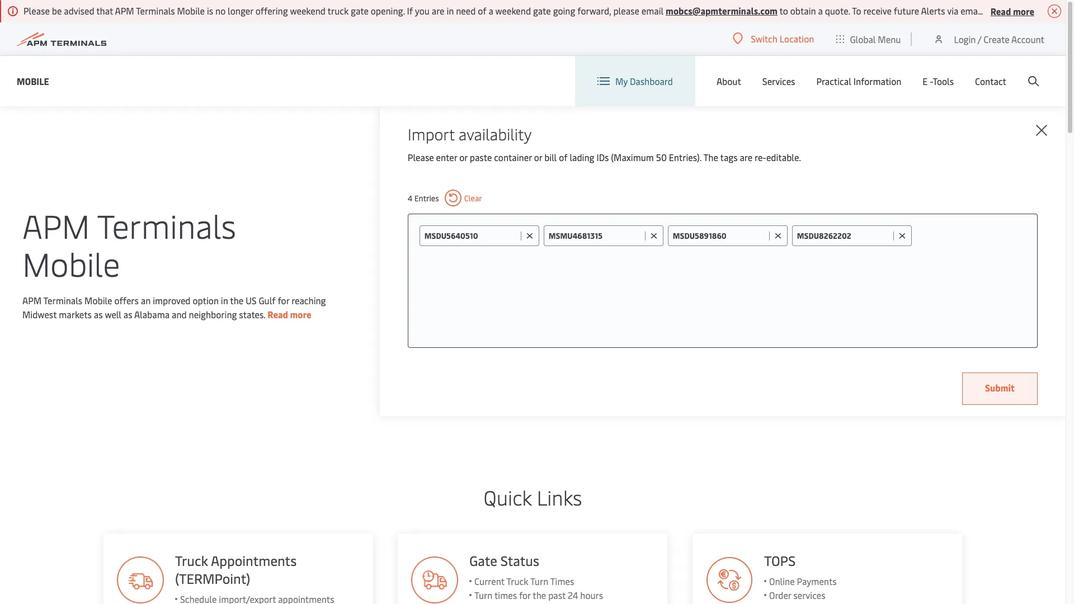 Task type: describe. For each thing, give the bounding box(es) containing it.
import availability
[[408, 123, 532, 144]]

payments
[[797, 575, 837, 587]]

is
[[207, 4, 213, 17]]

4
[[408, 193, 412, 203]]

1 as from the left
[[94, 308, 103, 321]]

to
[[780, 4, 788, 17]]

via
[[947, 4, 958, 17]]

contact
[[975, 75, 1006, 87]]

1 entered id text field from the left
[[425, 230, 518, 241]]

going
[[553, 4, 575, 17]]

services
[[762, 75, 795, 87]]

global menu button
[[825, 22, 912, 56]]

1 email from the left
[[642, 4, 664, 17]]

past
[[549, 589, 566, 601]]

markets
[[59, 308, 92, 321]]

0 vertical spatial of
[[478, 4, 487, 17]]

please for please be advised that apm terminals mobile is no longer offering weekend truck gate opening. if you are in need of a weekend gate going forward, please email mobcs@apmterminals.com to obtain a quote. to receive future alerts via email or sms, please
[[23, 4, 50, 17]]

times
[[551, 575, 574, 587]]

gulf
[[259, 294, 276, 307]]

orange club loyalty program - 56 image
[[117, 557, 164, 604]]

read for read more button
[[991, 5, 1011, 17]]

about
[[717, 75, 741, 87]]

mobcs@apmterminals.com link
[[666, 4, 778, 17]]

truck inside gate status current truck turn times turn times for the past 24 hours
[[507, 575, 529, 587]]

receive
[[863, 4, 892, 17]]

2 email from the left
[[961, 4, 983, 17]]

global
[[850, 33, 876, 45]]

my
[[615, 75, 628, 87]]

submit
[[985, 382, 1015, 394]]

switch
[[751, 32, 778, 45]]

my dashboard button
[[597, 56, 673, 106]]

1 horizontal spatial turn
[[531, 575, 549, 587]]

more for read more button
[[1013, 5, 1034, 17]]

apmt icon 100 image
[[706, 557, 753, 604]]

tops
[[764, 552, 796, 570]]

the
[[703, 151, 718, 163]]

truck appointments (termpoint)
[[175, 552, 296, 587]]

apm for apm terminals mobile offers an improved option in the us gulf for reaching midwest markets as well as alabama and neighboring states.
[[22, 294, 41, 307]]

tops online payments order services
[[764, 552, 837, 601]]

e -tools
[[923, 75, 954, 87]]

manager truck appointments - 53 image
[[411, 557, 458, 604]]

switch location
[[751, 32, 814, 45]]

-
[[930, 75, 933, 87]]

e -tools button
[[923, 56, 954, 106]]

mobile inside apm terminals mobile
[[22, 241, 120, 285]]

entries).
[[669, 151, 702, 163]]

practical
[[817, 75, 851, 87]]

0 vertical spatial in
[[447, 4, 454, 17]]

bill
[[544, 151, 557, 163]]

create
[[984, 33, 1010, 45]]

login / create account
[[954, 33, 1044, 45]]

practical information button
[[817, 56, 901, 106]]

need
[[456, 4, 476, 17]]

opening.
[[371, 4, 405, 17]]

obtain
[[790, 4, 816, 17]]

lading
[[570, 151, 594, 163]]

online
[[770, 575, 795, 587]]

0 vertical spatial apm
[[115, 4, 134, 17]]

2 horizontal spatial or
[[985, 4, 993, 17]]

enter
[[436, 151, 457, 163]]

login / create account link
[[933, 22, 1044, 55]]

1 weekend from the left
[[290, 4, 326, 17]]

that
[[96, 4, 113, 17]]

1 please from the left
[[613, 4, 639, 17]]

ids
[[597, 151, 609, 163]]

you
[[415, 4, 430, 17]]

hours
[[581, 589, 603, 601]]

availability
[[459, 123, 532, 144]]

account
[[1011, 33, 1044, 45]]

dashboard
[[630, 75, 673, 87]]

the inside apm terminals mobile offers an improved option in the us gulf for reaching midwest markets as well as alabama and neighboring states.
[[230, 294, 243, 307]]

read more for read more link
[[268, 308, 311, 321]]

quick
[[484, 483, 532, 511]]

read more button
[[991, 4, 1034, 18]]

about button
[[717, 56, 741, 106]]

truck
[[328, 4, 349, 17]]

for inside apm terminals mobile offers an improved option in the us gulf for reaching midwest markets as well as alabama and neighboring states.
[[278, 294, 289, 307]]

read more for read more button
[[991, 5, 1034, 17]]

(termpoint)
[[175, 570, 250, 587]]

states.
[[239, 308, 265, 321]]

services
[[794, 589, 826, 601]]

practical information
[[817, 75, 901, 87]]

1 vertical spatial turn
[[475, 589, 493, 601]]

mobile secondary image
[[75, 285, 271, 453]]

for inside gate status current truck turn times turn times for the past 24 hours
[[519, 589, 531, 601]]

alabama
[[134, 308, 170, 321]]

forward,
[[578, 4, 611, 17]]

an
[[141, 294, 151, 307]]

the inside gate status current truck turn times turn times for the past 24 hours
[[533, 589, 546, 601]]

mobile link
[[17, 74, 49, 88]]

location
[[780, 32, 814, 45]]

order
[[770, 589, 792, 601]]

improved
[[153, 294, 190, 307]]

2 weekend from the left
[[495, 4, 531, 17]]

offering
[[255, 4, 288, 17]]

truck inside truck appointments (termpoint)
[[175, 552, 208, 570]]



Task type: vqa. For each thing, say whether or not it's contained in the screenshot.
twitter image
no



Task type: locate. For each thing, give the bounding box(es) containing it.
please left "close alert" image
[[1017, 4, 1043, 17]]

container
[[494, 151, 532, 163]]

e
[[923, 75, 928, 87]]

sms,
[[995, 4, 1015, 17]]

read
[[991, 5, 1011, 17], [268, 308, 288, 321]]

0 vertical spatial for
[[278, 294, 289, 307]]

Entered ID text field
[[673, 230, 766, 241]]

/
[[978, 33, 981, 45]]

midwest
[[22, 308, 57, 321]]

1 a from the left
[[489, 4, 493, 17]]

or left bill
[[534, 151, 542, 163]]

are right you
[[432, 4, 444, 17]]

apm terminals mobile
[[22, 203, 236, 285]]

quote. to
[[825, 4, 861, 17]]

2 horizontal spatial entered id text field
[[797, 230, 891, 241]]

weekend left truck
[[290, 4, 326, 17]]

0 vertical spatial terminals
[[136, 4, 175, 17]]

in
[[447, 4, 454, 17], [221, 294, 228, 307]]

global menu
[[850, 33, 901, 45]]

0 vertical spatial are
[[432, 4, 444, 17]]

email
[[642, 4, 664, 17], [961, 4, 983, 17]]

my dashboard
[[615, 75, 673, 87]]

apm terminals mobile offers an improved option in the us gulf for reaching midwest markets as well as alabama and neighboring states.
[[22, 294, 326, 321]]

terminals inside apm terminals mobile
[[97, 203, 236, 247]]

as left well
[[94, 308, 103, 321]]

0 horizontal spatial turn
[[475, 589, 493, 601]]

or
[[985, 4, 993, 17], [459, 151, 468, 163], [534, 151, 542, 163]]

0 vertical spatial the
[[230, 294, 243, 307]]

0 vertical spatial read more
[[991, 5, 1034, 17]]

more for read more link
[[290, 308, 311, 321]]

please be advised that apm terminals mobile is no longer offering weekend truck gate opening. if you are in need of a weekend gate going forward, please email mobcs@apmterminals.com to obtain a quote. to receive future alerts via email or sms, please
[[23, 4, 1045, 17]]

1 horizontal spatial of
[[559, 151, 568, 163]]

menu
[[878, 33, 901, 45]]

apm for apm terminals mobile
[[22, 203, 90, 247]]

gate left going in the right of the page
[[533, 4, 551, 17]]

1 horizontal spatial email
[[961, 4, 983, 17]]

of right bill
[[559, 151, 568, 163]]

mobcs@apmterminals.com
[[666, 4, 778, 17]]

of right the need in the top left of the page
[[478, 4, 487, 17]]

0 horizontal spatial of
[[478, 4, 487, 17]]

offers
[[114, 294, 139, 307]]

read up login / create account
[[991, 5, 1011, 17]]

Entered ID text field
[[425, 230, 518, 241], [549, 230, 642, 241], [797, 230, 891, 241]]

current
[[475, 575, 505, 587]]

1 horizontal spatial more
[[1013, 5, 1034, 17]]

truck right 'orange club loyalty program - 56' image
[[175, 552, 208, 570]]

more
[[1013, 5, 1034, 17], [290, 308, 311, 321]]

if
[[407, 4, 413, 17]]

1 horizontal spatial read
[[991, 5, 1011, 17]]

0 horizontal spatial are
[[432, 4, 444, 17]]

1 vertical spatial the
[[533, 589, 546, 601]]

1 horizontal spatial for
[[519, 589, 531, 601]]

0 horizontal spatial in
[[221, 294, 228, 307]]

truck up times
[[507, 575, 529, 587]]

advised
[[64, 4, 94, 17]]

please left be
[[23, 4, 50, 17]]

gate status current truck turn times turn times for the past 24 hours
[[470, 552, 603, 601]]

0 horizontal spatial as
[[94, 308, 103, 321]]

login
[[954, 33, 976, 45]]

gate right truck
[[351, 4, 369, 17]]

a
[[489, 4, 493, 17], [818, 4, 823, 17]]

and
[[172, 308, 187, 321]]

please down import
[[408, 151, 434, 163]]

please for please enter or paste container or bill of lading ids (maximum 50 entries). the tags are re-editable.
[[408, 151, 434, 163]]

as down offers
[[124, 308, 132, 321]]

services button
[[762, 56, 795, 106]]

1 vertical spatial truck
[[507, 575, 529, 587]]

please right forward,
[[613, 4, 639, 17]]

0 horizontal spatial read
[[268, 308, 288, 321]]

tools
[[933, 75, 954, 87]]

truck appointments (termpoint) link
[[103, 534, 373, 604]]

1 vertical spatial apm
[[22, 203, 90, 247]]

are left re-
[[740, 151, 753, 163]]

alerts
[[921, 4, 945, 17]]

read more
[[991, 5, 1034, 17], [268, 308, 311, 321]]

apm inside apm terminals mobile
[[22, 203, 90, 247]]

terminals for apm terminals mobile
[[97, 203, 236, 247]]

import
[[408, 123, 455, 144]]

1 horizontal spatial truck
[[507, 575, 529, 587]]

3 entered id text field from the left
[[797, 230, 891, 241]]

for right times
[[519, 589, 531, 601]]

gate
[[470, 552, 497, 570]]

0 horizontal spatial entered id text field
[[425, 230, 518, 241]]

more inside read more button
[[1013, 5, 1034, 17]]

1 horizontal spatial read more
[[991, 5, 1034, 17]]

0 vertical spatial turn
[[531, 575, 549, 587]]

in left the need in the top left of the page
[[447, 4, 454, 17]]

weekend right the need in the top left of the page
[[495, 4, 531, 17]]

0 vertical spatial more
[[1013, 5, 1034, 17]]

more up the account
[[1013, 5, 1034, 17]]

2 vertical spatial terminals
[[43, 294, 82, 307]]

1 horizontal spatial in
[[447, 4, 454, 17]]

read more down reaching
[[268, 308, 311, 321]]

us
[[246, 294, 257, 307]]

times
[[495, 589, 517, 601]]

1 vertical spatial more
[[290, 308, 311, 321]]

mobile
[[177, 4, 205, 17], [17, 75, 49, 87], [22, 241, 120, 285], [85, 294, 112, 307]]

1 horizontal spatial gate
[[533, 4, 551, 17]]

terminals
[[136, 4, 175, 17], [97, 203, 236, 247], [43, 294, 82, 307]]

read for read more link
[[268, 308, 288, 321]]

0 horizontal spatial or
[[459, 151, 468, 163]]

1 horizontal spatial or
[[534, 151, 542, 163]]

1 horizontal spatial are
[[740, 151, 753, 163]]

1 horizontal spatial please
[[408, 151, 434, 163]]

0 vertical spatial read
[[991, 5, 1011, 17]]

clear button
[[445, 190, 482, 206]]

0 horizontal spatial please
[[23, 4, 50, 17]]

paste
[[470, 151, 492, 163]]

the left the us
[[230, 294, 243, 307]]

2 gate from the left
[[533, 4, 551, 17]]

1 vertical spatial of
[[559, 151, 568, 163]]

contact button
[[975, 56, 1006, 106]]

editable.
[[766, 151, 801, 163]]

0 horizontal spatial a
[[489, 4, 493, 17]]

(maximum
[[611, 151, 654, 163]]

of
[[478, 4, 487, 17], [559, 151, 568, 163]]

no
[[215, 4, 226, 17]]

apm inside apm terminals mobile offers an improved option in the us gulf for reaching midwest markets as well as alabama and neighboring states.
[[22, 294, 41, 307]]

read more link
[[268, 308, 311, 321]]

switch location button
[[733, 32, 814, 45]]

1 vertical spatial read more
[[268, 308, 311, 321]]

links
[[537, 483, 582, 511]]

0 horizontal spatial weekend
[[290, 4, 326, 17]]

a right the need in the top left of the page
[[489, 4, 493, 17]]

1 vertical spatial in
[[221, 294, 228, 307]]

1 horizontal spatial as
[[124, 308, 132, 321]]

0 vertical spatial please
[[23, 4, 50, 17]]

truck
[[175, 552, 208, 570], [507, 575, 529, 587]]

a right the obtain
[[818, 4, 823, 17]]

0 horizontal spatial more
[[290, 308, 311, 321]]

1 horizontal spatial weekend
[[495, 4, 531, 17]]

turn down current
[[475, 589, 493, 601]]

in up neighboring
[[221, 294, 228, 307]]

read more up login / create account
[[991, 5, 1034, 17]]

2 please from the left
[[1017, 4, 1043, 17]]

entries
[[414, 193, 439, 203]]

0 horizontal spatial gate
[[351, 4, 369, 17]]

terminals for apm terminals mobile offers an improved option in the us gulf for reaching midwest markets as well as alabama and neighboring states.
[[43, 294, 82, 307]]

0 horizontal spatial read more
[[268, 308, 311, 321]]

1 horizontal spatial the
[[533, 589, 546, 601]]

1 horizontal spatial please
[[1017, 4, 1043, 17]]

1 vertical spatial read
[[268, 308, 288, 321]]

2 as from the left
[[124, 308, 132, 321]]

neighboring
[[189, 308, 237, 321]]

appointments
[[211, 552, 296, 570]]

0 horizontal spatial truck
[[175, 552, 208, 570]]

please enter or paste container or bill of lading ids (maximum 50 entries). the tags are re-editable.
[[408, 151, 801, 163]]

information
[[854, 75, 901, 87]]

24
[[568, 589, 578, 601]]

1 vertical spatial terminals
[[97, 203, 236, 247]]

or left sms,
[[985, 4, 993, 17]]

submit button
[[962, 373, 1038, 405]]

or right enter
[[459, 151, 468, 163]]

for up read more link
[[278, 294, 289, 307]]

1 vertical spatial are
[[740, 151, 753, 163]]

1 horizontal spatial a
[[818, 4, 823, 17]]

turn
[[531, 575, 549, 587], [475, 589, 493, 601]]

re-
[[755, 151, 766, 163]]

2 a from the left
[[818, 4, 823, 17]]

0 horizontal spatial for
[[278, 294, 289, 307]]

1 horizontal spatial entered id text field
[[549, 230, 642, 241]]

4 entries
[[408, 193, 439, 203]]

turn up the past
[[531, 575, 549, 587]]

1 gate from the left
[[351, 4, 369, 17]]

2 entered id text field from the left
[[549, 230, 642, 241]]

read inside button
[[991, 5, 1011, 17]]

0 horizontal spatial please
[[613, 4, 639, 17]]

2 vertical spatial apm
[[22, 294, 41, 307]]

1 vertical spatial please
[[408, 151, 434, 163]]

0 horizontal spatial email
[[642, 4, 664, 17]]

read down gulf
[[268, 308, 288, 321]]

terminals inside apm terminals mobile offers an improved option in the us gulf for reaching midwest markets as well as alabama and neighboring states.
[[43, 294, 82, 307]]

apm
[[115, 4, 134, 17], [22, 203, 90, 247], [22, 294, 41, 307]]

0 horizontal spatial the
[[230, 294, 243, 307]]

close alert image
[[1048, 4, 1061, 18]]

more down reaching
[[290, 308, 311, 321]]

mobile inside apm terminals mobile offers an improved option in the us gulf for reaching midwest markets as well as alabama and neighboring states.
[[85, 294, 112, 307]]

50
[[656, 151, 667, 163]]

in inside apm terminals mobile offers an improved option in the us gulf for reaching midwest markets as well as alabama and neighboring states.
[[221, 294, 228, 307]]

be
[[52, 4, 62, 17]]

tags
[[720, 151, 738, 163]]

0 vertical spatial truck
[[175, 552, 208, 570]]

1 vertical spatial for
[[519, 589, 531, 601]]

the left the past
[[533, 589, 546, 601]]



